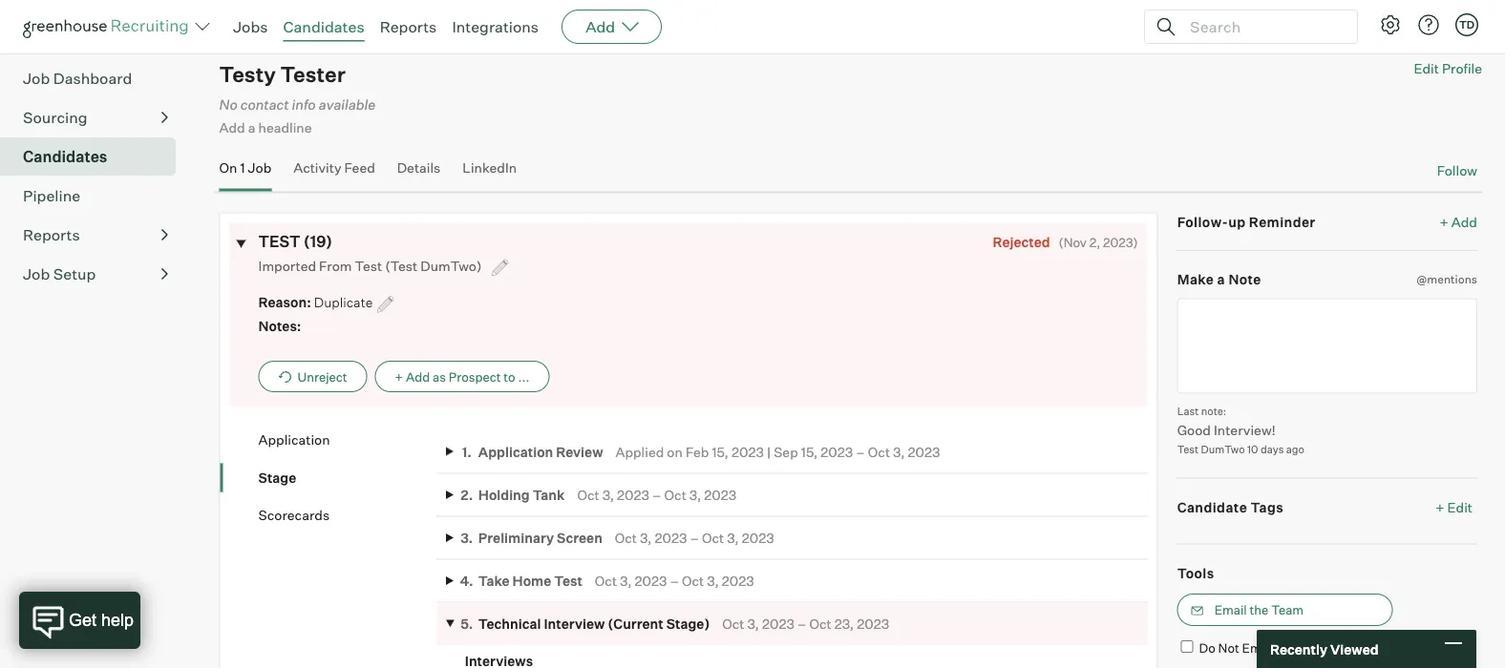 Task type: vqa. For each thing, say whether or not it's contained in the screenshot.
configure "IMAGE"
yes



Task type: describe. For each thing, give the bounding box(es) containing it.
pipeline link
[[23, 185, 168, 208]]

unreject button
[[258, 361, 367, 392]]

unreject
[[298, 369, 347, 384]]

+ add link
[[1440, 212, 1478, 231]]

– right sep
[[856, 444, 865, 460]]

td button
[[1452, 10, 1483, 40]]

@mentions link
[[1417, 270, 1478, 289]]

note:
[[1202, 405, 1227, 418]]

5.
[[461, 616, 473, 633]]

0 vertical spatial candidates link
[[283, 17, 365, 36]]

interview
[[544, 616, 605, 633]]

interview!
[[1214, 422, 1276, 438]]

0 horizontal spatial 1
[[240, 159, 245, 176]]

dumtwo)
[[421, 257, 482, 274]]

email the team
[[1215, 603, 1304, 618]]

1 vertical spatial job
[[248, 159, 272, 176]]

back to search results link
[[33, 5, 171, 21]]

candidate
[[1178, 499, 1248, 516]]

details
[[397, 159, 441, 176]]

reminder
[[1249, 213, 1316, 230]]

back
[[33, 5, 65, 21]]

test inside 'last note: good interview! test dumtwo               10 days               ago'
[[1178, 443, 1199, 456]]

imported from test (test dumtwo)
[[258, 257, 485, 274]]

screen
[[557, 530, 603, 547]]

notes:
[[258, 318, 301, 335]]

do
[[1199, 641, 1216, 656]]

jobs
[[233, 17, 268, 36]]

edit inside 'link'
[[1448, 499, 1473, 516]]

oct down on
[[665, 487, 687, 504]]

(nov
[[1059, 234, 1087, 250]]

holding
[[478, 487, 530, 504]]

2 vertical spatial test
[[554, 573, 583, 590]]

feed
[[344, 159, 375, 176]]

make
[[1178, 271, 1215, 288]]

add button
[[562, 10, 662, 44]]

0 horizontal spatial reports link
[[23, 224, 168, 247]]

dashboard
[[53, 69, 132, 88]]

oct down "1. application review applied on  feb 15, 2023 | sep 15, 2023 – oct 3, 2023"
[[702, 530, 724, 547]]

sep
[[774, 444, 798, 460]]

2.
[[461, 487, 473, 504]]

results
[[128, 5, 171, 21]]

not
[[1219, 641, 1240, 656]]

tags
[[1251, 499, 1284, 516]]

linkedin link
[[463, 159, 517, 188]]

+ edit link
[[1431, 494, 1478, 520]]

0 vertical spatial to
[[67, 5, 80, 21]]

to inside "button"
[[504, 369, 516, 384]]

note
[[1229, 271, 1262, 288]]

2,
[[1090, 234, 1101, 250]]

as
[[433, 369, 446, 384]]

oct 3, 2023 – oct 23, 2023
[[723, 616, 890, 633]]

imported
[[258, 257, 316, 274]]

integrations link
[[452, 17, 539, 36]]

on
[[667, 444, 683, 460]]

scorecards link
[[258, 506, 436, 525]]

days
[[1261, 443, 1284, 456]]

candidate tags
[[1178, 499, 1284, 516]]

follow link
[[1437, 161, 1478, 180]]

1 of 1 candidates
[[1307, 4, 1414, 21]]

job dashboard link
[[23, 67, 168, 90]]

dumtwo
[[1201, 443, 1245, 456]]

Search text field
[[1186, 13, 1340, 41]]

job for job setup
[[23, 265, 50, 284]]

oct right sep
[[868, 444, 890, 460]]

0 horizontal spatial test
[[355, 257, 382, 274]]

1. application review applied on  feb 15, 2023 | sep 15, 2023 – oct 3, 2023
[[462, 444, 941, 460]]

last note: good interview! test dumtwo               10 days               ago
[[1178, 405, 1305, 456]]

good
[[1178, 422, 1211, 438]]

pipeline
[[23, 186, 80, 206]]

add inside popup button
[[586, 17, 615, 36]]

headline
[[258, 119, 312, 136]]

23,
[[835, 616, 854, 633]]

oct right stage)
[[723, 616, 745, 633]]

@mentions
[[1417, 272, 1478, 286]]

sourcing
[[23, 108, 88, 127]]

tank
[[533, 487, 565, 504]]

rejected
[[993, 233, 1051, 250]]

td button
[[1456, 13, 1479, 36]]

follow-
[[1178, 213, 1229, 230]]

linkedin
[[463, 159, 517, 176]]

oct right tank
[[577, 487, 600, 504]]

recently
[[1271, 641, 1328, 658]]

technical
[[478, 616, 541, 633]]

activity
[[293, 159, 342, 176]]

home
[[513, 573, 552, 590]]

add inside testy tester no contact info available add a headline
[[219, 119, 245, 136]]

1 horizontal spatial 1
[[1307, 4, 1313, 21]]

of
[[1318, 4, 1330, 21]]

1 vertical spatial email
[[1243, 641, 1275, 656]]

applied
[[616, 444, 664, 460]]

– left 23,
[[798, 616, 807, 633]]

(test
[[385, 257, 418, 274]]

team
[[1272, 603, 1304, 618]]



Task type: locate. For each thing, give the bounding box(es) containing it.
– down feb
[[690, 530, 699, 547]]

0 vertical spatial a
[[248, 119, 256, 136]]

test down good
[[1178, 443, 1199, 456]]

0 vertical spatial edit
[[1414, 60, 1440, 77]]

reports down pipeline
[[23, 226, 80, 245]]

4.
[[460, 573, 474, 590]]

email left the
[[1215, 603, 1247, 618]]

1 horizontal spatial a
[[1218, 271, 1226, 288]]

1 left of
[[1307, 4, 1313, 21]]

setup
[[53, 265, 96, 284]]

+
[[1440, 213, 1449, 230], [395, 369, 403, 384], [1436, 499, 1445, 516]]

2 horizontal spatial 1
[[1334, 4, 1340, 21]]

a left note on the top right
[[1218, 271, 1226, 288]]

3,
[[893, 444, 905, 460], [602, 487, 614, 504], [690, 487, 701, 504], [640, 530, 652, 547], [727, 530, 739, 547], [620, 573, 632, 590], [707, 573, 719, 590], [748, 616, 759, 633]]

15,
[[712, 444, 729, 460], [801, 444, 818, 460]]

4. take home test oct 3, 2023 – oct 3, 2023
[[460, 573, 754, 590]]

3.
[[461, 530, 473, 547]]

ago
[[1287, 443, 1305, 456]]

td
[[1460, 18, 1475, 31]]

oct up stage)
[[682, 573, 704, 590]]

test left (test at the top left
[[355, 257, 382, 274]]

prospect
[[449, 369, 501, 384]]

...
[[518, 369, 530, 384]]

0 vertical spatial reports
[[380, 17, 437, 36]]

2 horizontal spatial test
[[1178, 443, 1199, 456]]

job dashboard
[[23, 69, 132, 88]]

2. holding tank oct 3, 2023 – oct 3, 2023
[[461, 487, 737, 504]]

job right on at the left top of page
[[248, 159, 272, 176]]

candidates down sourcing on the top
[[23, 147, 107, 166]]

test (19)
[[258, 232, 333, 251]]

1 horizontal spatial test
[[554, 573, 583, 590]]

1 horizontal spatial 15,
[[801, 444, 818, 460]]

application up stage
[[258, 432, 330, 448]]

reports link down pipeline link
[[23, 224, 168, 247]]

0 horizontal spatial to
[[67, 5, 80, 21]]

+ inside "button"
[[395, 369, 403, 384]]

jobs link
[[233, 17, 268, 36]]

follow
[[1437, 162, 1478, 179]]

the
[[1250, 603, 1269, 618]]

1 vertical spatial a
[[1218, 271, 1226, 288]]

+ inside 'link'
[[1436, 499, 1445, 516]]

2 15, from the left
[[801, 444, 818, 460]]

1 horizontal spatial application
[[478, 444, 553, 460]]

Do Not Email checkbox
[[1181, 641, 1194, 653]]

testy
[[219, 61, 276, 88]]

0 horizontal spatial 15,
[[712, 444, 729, 460]]

0 horizontal spatial candidates
[[23, 147, 107, 166]]

+ for + add
[[1440, 213, 1449, 230]]

candidates
[[1345, 4, 1414, 21]]

email
[[1215, 603, 1247, 618], [1243, 641, 1275, 656]]

details link
[[397, 159, 441, 188]]

1 horizontal spatial edit
[[1448, 499, 1473, 516]]

0 vertical spatial test
[[355, 257, 382, 274]]

integrations
[[452, 17, 539, 36]]

candidates link
[[283, 17, 365, 36], [23, 145, 168, 168]]

tools
[[1178, 565, 1215, 582]]

1 vertical spatial edit
[[1448, 499, 1473, 516]]

+ for + edit
[[1436, 499, 1445, 516]]

0 vertical spatial job
[[23, 69, 50, 88]]

1 vertical spatial +
[[395, 369, 403, 384]]

add
[[586, 17, 615, 36], [219, 119, 245, 136], [1452, 213, 1478, 230], [406, 369, 430, 384]]

stage
[[258, 469, 296, 486]]

to left "..."
[[504, 369, 516, 384]]

1 horizontal spatial reports link
[[380, 17, 437, 36]]

+ for + add as prospect to ...
[[395, 369, 403, 384]]

2 vertical spatial +
[[1436, 499, 1445, 516]]

3. preliminary screen oct 3, 2023 – oct 3, 2023
[[461, 530, 774, 547]]

0 vertical spatial +
[[1440, 213, 1449, 230]]

1 right on at the left top of page
[[240, 159, 245, 176]]

(current
[[608, 616, 664, 633]]

testy tester no contact info available add a headline
[[219, 61, 376, 136]]

recently viewed
[[1271, 641, 1379, 658]]

0 vertical spatial candidates
[[283, 17, 365, 36]]

stage link
[[258, 468, 436, 487]]

15, right feb
[[712, 444, 729, 460]]

email inside button
[[1215, 603, 1247, 618]]

application up holding
[[478, 444, 553, 460]]

0 vertical spatial reports link
[[380, 17, 437, 36]]

a
[[248, 119, 256, 136], [1218, 271, 1226, 288]]

reports
[[380, 17, 437, 36], [23, 226, 80, 245]]

application inside application link
[[258, 432, 330, 448]]

greenhouse recruiting image
[[23, 15, 195, 38]]

application link
[[258, 431, 436, 449]]

contact
[[241, 96, 289, 113]]

1 vertical spatial candidates link
[[23, 145, 168, 168]]

1 vertical spatial candidates
[[23, 147, 107, 166]]

profile
[[1442, 60, 1483, 77]]

0 vertical spatial email
[[1215, 603, 1247, 618]]

oct right screen in the bottom of the page
[[615, 530, 637, 547]]

10
[[1248, 443, 1259, 456]]

job up sourcing on the top
[[23, 69, 50, 88]]

1
[[1307, 4, 1313, 21], [1334, 4, 1340, 21], [240, 159, 245, 176]]

candidates link up tester
[[283, 17, 365, 36]]

1 horizontal spatial candidates
[[283, 17, 365, 36]]

candidates link up pipeline link
[[23, 145, 168, 168]]

None text field
[[1178, 298, 1478, 394]]

make a note
[[1178, 271, 1262, 288]]

+ add as prospect to ... button
[[375, 361, 550, 392]]

2023)
[[1103, 234, 1138, 250]]

1 horizontal spatial reports
[[380, 17, 437, 36]]

on 1 job link
[[219, 159, 272, 188]]

job for job dashboard
[[23, 69, 50, 88]]

1 vertical spatial test
[[1178, 443, 1199, 456]]

do not email
[[1199, 641, 1275, 656]]

a down contact
[[248, 119, 256, 136]]

0 horizontal spatial application
[[258, 432, 330, 448]]

stage)
[[666, 616, 710, 633]]

job setup link
[[23, 263, 168, 286]]

1 horizontal spatial candidates link
[[283, 17, 365, 36]]

preliminary
[[478, 530, 554, 547]]

0 horizontal spatial candidates link
[[23, 145, 168, 168]]

configure image
[[1380, 13, 1402, 36]]

1 vertical spatial reports link
[[23, 224, 168, 247]]

oct left 23,
[[810, 616, 832, 633]]

1.
[[462, 444, 472, 460]]

add inside "button"
[[406, 369, 430, 384]]

+ add
[[1440, 213, 1478, 230]]

1 horizontal spatial to
[[504, 369, 516, 384]]

reports link left "integrations"
[[380, 17, 437, 36]]

rejected (nov 2, 2023)
[[993, 233, 1138, 250]]

search
[[83, 5, 125, 21]]

15, right sep
[[801, 444, 818, 460]]

on 1 job
[[219, 159, 272, 176]]

– up stage)
[[670, 573, 679, 590]]

edit profile
[[1414, 60, 1483, 77]]

last
[[1178, 405, 1199, 418]]

test right "home"
[[554, 573, 583, 590]]

0 horizontal spatial reports
[[23, 226, 80, 245]]

take
[[478, 573, 510, 590]]

feb
[[686, 444, 709, 460]]

job
[[23, 69, 50, 88], [248, 159, 272, 176], [23, 265, 50, 284]]

a inside testy tester no contact info available add a headline
[[248, 119, 256, 136]]

duplicate
[[314, 294, 373, 311]]

2023
[[732, 444, 764, 460], [821, 444, 853, 460], [908, 444, 941, 460], [617, 487, 650, 504], [704, 487, 737, 504], [655, 530, 687, 547], [742, 530, 774, 547], [635, 573, 667, 590], [722, 573, 754, 590], [762, 616, 795, 633], [857, 616, 890, 633]]

reason: duplicate
[[258, 294, 373, 311]]

job left setup
[[23, 265, 50, 284]]

follow-up reminder
[[1178, 213, 1316, 230]]

0 horizontal spatial edit
[[1414, 60, 1440, 77]]

info
[[292, 96, 316, 113]]

candidates up tester
[[283, 17, 365, 36]]

2 vertical spatial job
[[23, 265, 50, 284]]

review
[[556, 444, 603, 460]]

reports left "integrations"
[[380, 17, 437, 36]]

email right not
[[1243, 641, 1275, 656]]

0 horizontal spatial a
[[248, 119, 256, 136]]

+ edit
[[1436, 499, 1473, 516]]

1 15, from the left
[[712, 444, 729, 460]]

to right back
[[67, 5, 80, 21]]

+ add as prospect to ...
[[395, 369, 530, 384]]

to
[[67, 5, 80, 21], [504, 369, 516, 384]]

1 right of
[[1334, 4, 1340, 21]]

1 vertical spatial to
[[504, 369, 516, 384]]

– down applied
[[653, 487, 662, 504]]

up
[[1229, 213, 1246, 230]]

1 vertical spatial reports
[[23, 226, 80, 245]]

reason:
[[258, 294, 311, 311]]

oct down 3. preliminary screen oct 3, 2023 – oct 3, 2023
[[595, 573, 617, 590]]



